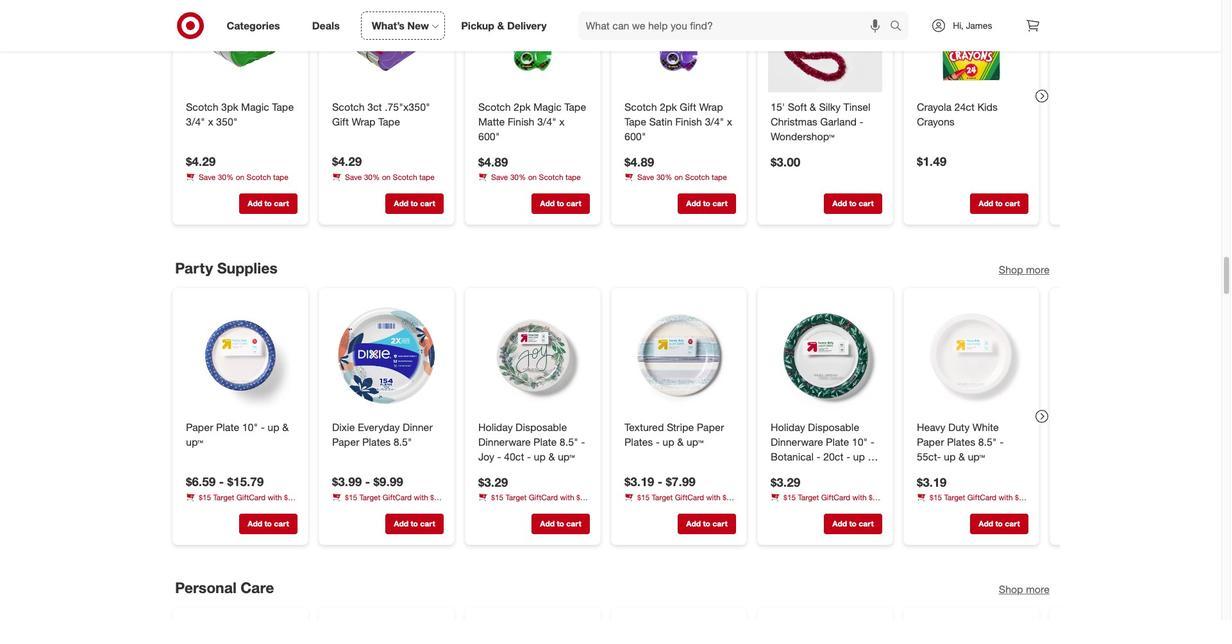 Task type: locate. For each thing, give the bounding box(es) containing it.
1 $4.29 from the left
[[186, 154, 215, 169]]

home for holiday disposable dinnerware plate 8.5" - joy - 40ct - up & up™
[[478, 504, 498, 514]]

0 horizontal spatial $4.89
[[478, 155, 508, 169]]

x inside scotch 3pk magic tape 3/4" x 350"
[[208, 116, 213, 128]]

8.5" inside dixie everyday dinner paper plates 8.5"
[[393, 436, 412, 449]]

home for heavy duty white paper plates 8.5" - 55ct- up & up™
[[917, 504, 937, 514]]

$4.29 down scotch 3pk magic tape 3/4" x 350"
[[186, 154, 215, 169]]

paper inside dixie everyday dinner paper plates 8.5"
[[332, 436, 359, 449]]

2pk
[[514, 101, 531, 114], [660, 101, 677, 114]]

magic
[[241, 101, 269, 114], [533, 101, 562, 114]]

$15 for heavy duty white paper plates 8.5" - 55ct- up & up™
[[930, 493, 942, 503]]

2pk inside scotch 2pk gift wrap tape satin finish 3/4" x 600"
[[660, 101, 677, 114]]

save 30% on scotch tape down scotch 2pk gift wrap tape satin finish 3/4" x 600" "link"
[[637, 173, 727, 183]]

$15 target giftcard with $50 home care purchase down 40ct
[[478, 493, 589, 514]]

add to cart for holiday disposable dinnerware plate 8.5" - joy - 40ct - up & up™
[[540, 520, 581, 529]]

2 horizontal spatial 8.5"
[[978, 436, 997, 449]]

1 8.5" from the left
[[393, 436, 412, 449]]

3/4" right matte
[[537, 116, 556, 128]]

$15 target giftcard with $50 home care purchase for textured stripe paper plates - up & up™
[[624, 493, 735, 513]]

0 vertical spatial shop more
[[999, 263, 1050, 276]]

& inside holiday disposable dinnerware plate 10" - botanical - 20ct - up & up™
[[868, 450, 874, 463]]

3 8.5" from the left
[[978, 436, 997, 449]]

everyday
[[358, 421, 400, 434]]

3 $50 from the left
[[723, 493, 735, 502]]

magic for $4.29
[[241, 101, 269, 114]]

$15 target giftcard with $50 home care purchase button down 40ct
[[478, 493, 590, 514]]

& inside the paper plate 10" - up & up™
[[282, 421, 289, 434]]

$4.29 down the "scotch 3ct .75"x350" gift wrap tape"
[[332, 154, 362, 169]]

1 vertical spatial shop more button
[[999, 583, 1050, 598]]

holiday disposable dinnerware plate 8.5" - joy - 40ct - up & up™ link
[[478, 421, 587, 464]]

30% down the "scotch 3ct .75"x350" gift wrap tape"
[[364, 173, 380, 182]]

dinnerware inside holiday disposable dinnerware plate 10" - botanical - 20ct - up & up™
[[771, 436, 823, 449]]

2 finish from the left
[[675, 116, 702, 128]]

shop more for party supplies
[[999, 263, 1050, 276]]

shop more button
[[999, 263, 1050, 277], [999, 583, 1050, 598]]

add to cart button for scotch 3ct .75"x350" gift wrap tape
[[385, 194, 444, 215]]

giftcard down $7.99
[[675, 493, 704, 502]]

purchase for dixie everyday dinner paper plates 8.5"
[[371, 504, 403, 513]]

2 8.5" from the left
[[560, 436, 578, 449]]

2 horizontal spatial 3/4"
[[705, 116, 724, 128]]

save 30% on scotch tape down '350"'
[[199, 173, 288, 182]]

0 horizontal spatial dinnerware
[[478, 436, 531, 449]]

- inside the paper plate 10" - up & up™
[[261, 421, 265, 434]]

$15 down $3.19 - $7.99
[[637, 493, 650, 502]]

2 plates from the left
[[624, 436, 653, 449]]

on down scotch 2pk gift wrap tape satin finish 3/4" x 600" "link"
[[674, 173, 683, 183]]

add to cart for paper plate 10" - up & up™
[[247, 520, 289, 529]]

1 plates from the left
[[362, 436, 390, 449]]

up™ inside the paper plate 10" - up & up™
[[186, 436, 203, 449]]

$15 target giftcard with $50 home care purchase button down 20ct
[[771, 493, 882, 514]]

up™ down the stripe
[[687, 436, 704, 449]]

$15 target giftcard with $50 home care purchase for holiday disposable dinnerware plate 10" - botanical - 20ct - up & up™
[[771, 493, 881, 514]]

paper plate 10" - up & up™ image
[[183, 299, 297, 413], [183, 299, 297, 413]]

1 x from the left
[[208, 116, 213, 128]]

save 30% on scotch tape button down scotch 3ct .75"x350" gift wrap tape link
[[332, 172, 435, 184]]

350"
[[216, 116, 237, 128]]

pickup
[[461, 19, 495, 32]]

30% for finish
[[510, 173, 526, 183]]

1 horizontal spatial wrap
[[699, 101, 723, 114]]

add to cart button
[[239, 194, 297, 215], [385, 194, 444, 215], [531, 194, 590, 215], [678, 194, 736, 215], [824, 194, 882, 215], [970, 194, 1029, 215], [239, 514, 297, 535], [385, 514, 444, 535], [531, 514, 590, 535], [678, 514, 736, 535], [824, 514, 882, 535], [970, 514, 1029, 535]]

1 save from the left
[[199, 173, 215, 182]]

3/4" inside scotch 2pk magic tape matte finish 3/4" x 600"
[[537, 116, 556, 128]]

paper right the stripe
[[697, 421, 724, 434]]

disposable up 40ct
[[516, 421, 567, 434]]

0 horizontal spatial 10"
[[242, 421, 258, 434]]

10" inside the paper plate 10" - up & up™
[[242, 421, 258, 434]]

disposable inside holiday disposable dinnerware plate 8.5" - joy - 40ct - up & up™
[[516, 421, 567, 434]]

giftcard for heavy duty white paper plates 8.5" - 55ct- up & up™
[[968, 493, 997, 503]]

$15 target giftcard with $50 home care purchase down heavy duty white paper plates 8.5" - 55ct- up & up™ link at the bottom right of the page
[[917, 493, 1028, 514]]

5 care from the left
[[792, 504, 807, 514]]

$3.19 - $7.99
[[624, 474, 696, 489]]

2 $50 from the left
[[430, 493, 443, 502]]

1 horizontal spatial $3.19
[[917, 475, 947, 489]]

home down $6.59
[[186, 504, 205, 513]]

add to cart for scotch 3pk magic tape 3/4" x 350"
[[247, 199, 289, 209]]

shop more
[[999, 263, 1050, 276], [999, 584, 1050, 596]]

scotch inside the "scotch 3ct .75"x350" gift wrap tape"
[[332, 101, 364, 114]]

disposable
[[516, 421, 567, 434], [808, 421, 859, 434]]

0 horizontal spatial $3.19
[[624, 474, 654, 489]]

scotch 3ct .75"x350" gift wrap tape image
[[329, 0, 444, 93], [329, 0, 444, 93]]

plates inside dixie everyday dinner paper plates 8.5"
[[362, 436, 390, 449]]

0 horizontal spatial x
[[208, 116, 213, 128]]

2 x from the left
[[559, 116, 565, 128]]

600" inside scotch 2pk magic tape matte finish 3/4" x 600"
[[478, 130, 500, 143]]

3 target from the left
[[652, 493, 673, 502]]

1 target from the left
[[213, 493, 234, 502]]

& left dixie
[[282, 421, 289, 434]]

paper down dixie
[[332, 436, 359, 449]]

care down botanical
[[792, 504, 807, 514]]

$4.29
[[186, 154, 215, 169], [332, 154, 362, 169]]

finish right satin
[[675, 116, 702, 128]]

1 horizontal spatial $3.29
[[771, 475, 800, 489]]

save for scotch 2pk magic tape matte finish 3/4" x 600"
[[491, 173, 508, 183]]

plate inside holiday disposable dinnerware plate 8.5" - joy - 40ct - up & up™
[[533, 436, 557, 449]]

up™ down botanical
[[771, 465, 788, 478]]

add to cart button for holiday disposable dinnerware plate 10" - botanical - 20ct - up & up™
[[824, 514, 882, 535]]

holiday inside holiday disposable dinnerware plate 8.5" - joy - 40ct - up & up™
[[478, 421, 513, 434]]

cart for crayola 24ct kids crayons
[[1005, 199, 1020, 209]]

holiday up joy
[[478, 421, 513, 434]]

care down $6.59 - $15.79
[[207, 504, 222, 513]]

10" inside holiday disposable dinnerware plate 10" - botanical - 20ct - up & up™
[[852, 436, 868, 449]]

holiday inside holiday disposable dinnerware plate 10" - botanical - 20ct - up & up™
[[771, 421, 805, 434]]

$15 for paper plate 10" - up & up™
[[199, 493, 211, 502]]

4 $15 target giftcard with $50 home care purchase from the left
[[478, 493, 589, 514]]

3 30% from the left
[[510, 173, 526, 183]]

30%
[[218, 173, 233, 182], [364, 173, 380, 182], [510, 173, 526, 183], [656, 173, 672, 183]]

$15 target giftcard with $50 home care purchase button down $9.99
[[332, 492, 444, 513]]

home down joy
[[478, 504, 498, 514]]

& inside 15' soft & silky tinsel christmas garland - wondershop™
[[810, 101, 816, 114]]

$3.99 - $9.99
[[332, 474, 403, 489]]

holiday disposable dinnerware plate 8.5" - joy - 40ct - up & up™ image
[[476, 299, 590, 413], [476, 299, 590, 413]]

on
[[236, 173, 244, 182], [382, 173, 391, 182], [528, 173, 537, 183], [674, 173, 683, 183]]

1 30% from the left
[[218, 173, 233, 182]]

$15 down $6.59
[[199, 493, 211, 502]]

1 vertical spatial gift
[[332, 116, 349, 128]]

$15 target giftcard with $50 home care purchase down 20ct
[[771, 493, 881, 514]]

$15 target giftcard with $50 home care purchase button down $7.99
[[624, 492, 736, 513]]

3 save 30% on scotch tape from the left
[[491, 173, 581, 183]]

$15 target giftcard with $50 home care purchase for holiday disposable dinnerware plate 8.5" - joy - 40ct - up & up™
[[478, 493, 589, 514]]

dinnerware inside holiday disposable dinnerware plate 8.5" - joy - 40ct - up & up™
[[478, 436, 531, 449]]

gift
[[680, 101, 696, 114], [332, 116, 349, 128]]

target for holiday disposable dinnerware plate 8.5" - joy - 40ct - up & up™
[[506, 493, 527, 503]]

15' soft & silky tinsel christmas garland - wondershop™
[[771, 101, 870, 143]]

& down the stripe
[[677, 436, 684, 449]]

5 target from the left
[[798, 493, 819, 503]]

2 magic from the left
[[533, 101, 562, 114]]

1 vertical spatial wrap
[[351, 116, 375, 128]]

care down the $3.99 - $9.99
[[354, 504, 369, 513]]

search button
[[885, 12, 916, 42]]

1 horizontal spatial 2pk
[[660, 101, 677, 114]]

3/4"
[[186, 116, 205, 128], [537, 116, 556, 128], [705, 116, 724, 128]]

4 30% from the left
[[656, 173, 672, 183]]

1 horizontal spatial 600"
[[624, 130, 646, 143]]

home for textured stripe paper plates - up & up™
[[624, 504, 644, 513]]

4 save 30% on scotch tape button from the left
[[624, 172, 727, 184]]

2 on from the left
[[382, 173, 391, 182]]

1 purchase from the left
[[224, 504, 256, 513]]

2 save 30% on scotch tape button from the left
[[332, 172, 435, 184]]

dixie everyday dinner paper plates 8.5" link
[[332, 421, 441, 450]]

add to cart button for scotch 2pk gift wrap tape satin finish 3/4" x 600"
[[678, 194, 736, 215]]

$15 target giftcard with $50 home care purchase button for textured stripe paper plates - up & up™
[[624, 492, 736, 513]]

3 $15 target giftcard with $50 home care purchase from the left
[[624, 493, 735, 513]]

2 care from the left
[[354, 504, 369, 513]]

stripe
[[667, 421, 694, 434]]

30% down "scotch 2pk magic tape matte finish 3/4" x 600"" link
[[510, 173, 526, 183]]

2 more from the top
[[1026, 584, 1050, 596]]

0 horizontal spatial 3/4"
[[186, 116, 205, 128]]

1 600" from the left
[[478, 130, 500, 143]]

$15 target giftcard with $50 home care purchase down $7.99
[[624, 493, 735, 513]]

giftcard down holiday disposable dinnerware plate 8.5" - joy - 40ct - up & up™ link
[[529, 493, 558, 503]]

save 30% on scotch tape button down "scotch 2pk magic tape matte finish 3/4" x 600"" link
[[478, 172, 581, 184]]

$50 for holiday disposable dinnerware plate 10" - botanical - 20ct - up & up™
[[869, 493, 881, 503]]

6 purchase from the left
[[956, 504, 988, 514]]

0 horizontal spatial plates
[[362, 436, 390, 449]]

on down scotch 3ct .75"x350" gift wrap tape link
[[382, 173, 391, 182]]

target down 40ct
[[506, 493, 527, 503]]

1 horizontal spatial finish
[[675, 116, 702, 128]]

dinnerware up 40ct
[[478, 436, 531, 449]]

disposable inside holiday disposable dinnerware plate 10" - botanical - 20ct - up & up™
[[808, 421, 859, 434]]

2pk inside scotch 2pk magic tape matte finish 3/4" x 600"
[[514, 101, 531, 114]]

save
[[199, 173, 215, 182], [345, 173, 362, 182], [491, 173, 508, 183], [637, 173, 654, 183]]

plates down textured
[[624, 436, 653, 449]]

add for paper plate 10" - up & up™
[[247, 520, 262, 529]]

scotch 2pk gift wrap tape satin finish 3/4" x 600" image
[[622, 0, 736, 93], [622, 0, 736, 93]]

0 horizontal spatial 600"
[[478, 130, 500, 143]]

$15 down '$3.99'
[[345, 493, 357, 502]]

2 $4.29 from the left
[[332, 154, 362, 169]]

shop
[[999, 263, 1023, 276], [999, 584, 1023, 596]]

holiday up botanical
[[771, 421, 805, 434]]

6 care from the left
[[939, 504, 954, 514]]

0 horizontal spatial 2pk
[[514, 101, 531, 114]]

1 $15 target giftcard with $50 home care purchase button from the left
[[186, 492, 297, 513]]

2 shop more from the top
[[999, 584, 1050, 596]]

2 dinnerware from the left
[[771, 436, 823, 449]]

$4.89 for scotch 2pk magic tape matte finish 3/4" x 600"
[[478, 155, 508, 169]]

0 horizontal spatial magic
[[241, 101, 269, 114]]

plates for $3.19
[[947, 436, 976, 449]]

6 $15 target giftcard with $50 home care purchase from the left
[[917, 493, 1028, 514]]

3 3/4" from the left
[[705, 116, 724, 128]]

purchase for paper plate 10" - up & up™
[[224, 504, 256, 513]]

paper inside textured stripe paper plates - up & up™
[[697, 421, 724, 434]]

5 $15 target giftcard with $50 home care purchase button from the left
[[771, 493, 882, 514]]

save 30% on scotch tape
[[199, 173, 288, 182], [345, 173, 435, 182], [491, 173, 581, 183], [637, 173, 727, 183]]

disposable up 20ct
[[808, 421, 859, 434]]

3 tape from the left
[[565, 173, 581, 183]]

save 30% on scotch tape button for x
[[186, 172, 288, 184]]

0 horizontal spatial $3.29
[[478, 475, 508, 489]]

scotch
[[186, 101, 218, 114], [332, 101, 364, 114], [478, 101, 511, 114], [624, 101, 657, 114], [246, 173, 271, 182], [393, 173, 417, 182], [539, 173, 563, 183], [685, 173, 710, 183]]

$6.59 - $15.79
[[186, 474, 264, 489]]

wrap
[[699, 101, 723, 114], [351, 116, 375, 128]]

4 tape from the left
[[712, 173, 727, 183]]

garland
[[820, 116, 857, 128]]

giftcard down $9.99
[[382, 493, 412, 502]]

cart
[[274, 199, 289, 209], [420, 199, 435, 209], [566, 199, 581, 209], [713, 199, 728, 209], [859, 199, 874, 209], [1005, 199, 1020, 209], [274, 520, 289, 529], [420, 520, 435, 529], [566, 520, 581, 529], [713, 520, 728, 529], [859, 520, 874, 529], [1005, 520, 1020, 529]]

-
[[860, 116, 864, 128], [261, 421, 265, 434], [581, 436, 585, 449], [656, 436, 660, 449], [871, 436, 875, 449], [1000, 436, 1004, 449], [497, 450, 501, 463], [527, 450, 531, 463], [817, 450, 821, 463], [846, 450, 850, 463], [219, 474, 224, 489], [365, 474, 370, 489], [658, 474, 663, 489]]

new
[[408, 19, 429, 32]]

x inside scotch 2pk gift wrap tape satin finish 3/4" x 600"
[[727, 116, 732, 128]]

heavy duty white paper plates 8.5" - 55ct- up & up™ link
[[917, 421, 1026, 464]]

5 $15 target giftcard with $50 home care purchase from the left
[[771, 493, 881, 514]]

$3.19
[[624, 474, 654, 489], [917, 475, 947, 489]]

3/4" inside scotch 3pk magic tape 3/4" x 350"
[[186, 116, 205, 128]]

plate
[[216, 421, 239, 434], [533, 436, 557, 449], [826, 436, 849, 449]]

$15 down botanical
[[784, 493, 796, 503]]

4 save from the left
[[637, 173, 654, 183]]

textured
[[624, 421, 664, 434]]

magic inside scotch 2pk magic tape matte finish 3/4" x 600"
[[533, 101, 562, 114]]

add to cart button for paper plate 10" - up & up™
[[239, 514, 297, 535]]

2 $4.89 from the left
[[624, 155, 654, 169]]

3 purchase from the left
[[663, 504, 695, 513]]

& right 20ct
[[868, 450, 874, 463]]

scotch 3pk magic tape 3/4" x 350" image
[[183, 0, 297, 93], [183, 0, 297, 93]]

1 horizontal spatial plate
[[533, 436, 557, 449]]

0 vertical spatial more
[[1026, 263, 1050, 276]]

4 on from the left
[[674, 173, 683, 183]]

scotch inside scotch 2pk magic tape matte finish 3/4" x 600"
[[478, 101, 511, 114]]

15' soft & silky tinsel christmas garland - wondershop™ image
[[768, 0, 882, 93]]

2 disposable from the left
[[808, 421, 859, 434]]

$3.19 left $7.99
[[624, 474, 654, 489]]

& inside holiday disposable dinnerware plate 8.5" - joy - 40ct - up & up™
[[548, 450, 555, 463]]

plates
[[362, 436, 390, 449], [624, 436, 653, 449], [947, 436, 976, 449]]

1 save 30% on scotch tape button from the left
[[186, 172, 288, 184]]

1 with from the left
[[268, 493, 282, 502]]

1 horizontal spatial $4.29
[[332, 154, 362, 169]]

save 30% on scotch tape button
[[186, 172, 288, 184], [332, 172, 435, 184], [478, 172, 581, 184], [624, 172, 727, 184]]

holiday disposable dinnerware plate 10" - botanical - 20ct - up & up™
[[771, 421, 875, 478]]

& down duty
[[959, 450, 965, 463]]

on for tape
[[382, 173, 391, 182]]

pickup & delivery link
[[450, 12, 563, 40]]

$15 down 55ct-
[[930, 493, 942, 503]]

4 giftcard from the left
[[529, 493, 558, 503]]

plate inside holiday disposable dinnerware plate 10" - botanical - 20ct - up & up™
[[826, 436, 849, 449]]

up™ right 40ct
[[558, 450, 575, 463]]

6 $15 target giftcard with $50 home care purchase button from the left
[[917, 493, 1029, 514]]

1 horizontal spatial $4.89
[[624, 155, 654, 169]]

& inside heavy duty white paper plates 8.5" - 55ct- up & up™
[[959, 450, 965, 463]]

$4.89 down satin
[[624, 155, 654, 169]]

save 30% on scotch tape button down '350"'
[[186, 172, 288, 184]]

tape for scotch 2pk magic tape matte finish 3/4" x 600"
[[565, 173, 581, 183]]

to for scotch 2pk magic tape matte finish 3/4" x 600"
[[557, 199, 564, 209]]

1 finish from the left
[[508, 116, 534, 128]]

shop more button for party supplies
[[999, 263, 1050, 277]]

plates inside heavy duty white paper plates 8.5" - 55ct- up & up™
[[947, 436, 976, 449]]

target
[[213, 493, 234, 502], [359, 493, 380, 502], [652, 493, 673, 502], [506, 493, 527, 503], [798, 493, 819, 503], [944, 493, 965, 503]]

shop more button for personal care
[[999, 583, 1050, 598]]

2 $15 target giftcard with $50 home care purchase from the left
[[332, 493, 443, 513]]

2 holiday from the left
[[771, 421, 805, 434]]

add for heavy duty white paper plates 8.5" - 55ct- up & up™
[[979, 520, 993, 529]]

on down "scotch 2pk magic tape matte finish 3/4" x 600"" link
[[528, 173, 537, 183]]

up™ up $6.59
[[186, 436, 203, 449]]

scotch 2pk magic tape matte finish 3/4" x 600" image
[[476, 0, 590, 93], [476, 0, 590, 93]]

6 target from the left
[[944, 493, 965, 503]]

add
[[247, 199, 262, 209], [394, 199, 408, 209], [540, 199, 555, 209], [686, 199, 701, 209], [833, 199, 847, 209], [979, 199, 993, 209], [247, 520, 262, 529], [394, 520, 408, 529], [540, 520, 555, 529], [686, 520, 701, 529], [833, 520, 847, 529], [979, 520, 993, 529]]

care down 40ct
[[500, 504, 515, 514]]

6 giftcard from the left
[[968, 493, 997, 503]]

finish inside scotch 2pk magic tape matte finish 3/4" x 600"
[[508, 116, 534, 128]]

add for holiday disposable dinnerware plate 10" - botanical - 20ct - up & up™
[[833, 520, 847, 529]]

8.5" inside heavy duty white paper plates 8.5" - 55ct- up & up™
[[978, 436, 997, 449]]

30% down '350"'
[[218, 173, 233, 182]]

home down botanical
[[771, 504, 790, 514]]

to for holiday disposable dinnerware plate 10" - botanical - 20ct - up & up™
[[849, 520, 857, 529]]

plates for $3.99 - $9.99
[[362, 436, 390, 449]]

on for satin
[[674, 173, 683, 183]]

0 vertical spatial gift
[[680, 101, 696, 114]]

personal
[[175, 579, 236, 597]]

what's new
[[372, 19, 429, 32]]

5 giftcard from the left
[[821, 493, 850, 503]]

0 vertical spatial shop
[[999, 263, 1023, 276]]

up inside holiday disposable dinnerware plate 10" - botanical - 20ct - up & up™
[[853, 450, 865, 463]]

target down $3.19 - $7.99
[[652, 493, 673, 502]]

1 $3.29 from the left
[[478, 475, 508, 489]]

5 with from the left
[[853, 493, 867, 503]]

4 $15 target giftcard with $50 home care purchase button from the left
[[478, 493, 590, 514]]

to
[[264, 199, 272, 209], [410, 199, 418, 209], [557, 199, 564, 209], [703, 199, 710, 209], [849, 199, 857, 209], [996, 199, 1003, 209], [264, 520, 272, 529], [410, 520, 418, 529], [557, 520, 564, 529], [703, 520, 710, 529], [849, 520, 857, 529], [996, 520, 1003, 529]]

2 horizontal spatial x
[[727, 116, 732, 128]]

plates inside textured stripe paper plates - up & up™
[[624, 436, 653, 449]]

dinnerware up botanical
[[771, 436, 823, 449]]

paper up $6.59
[[186, 421, 213, 434]]

3 save 30% on scotch tape button from the left
[[478, 172, 581, 184]]

save for scotch 3pk magic tape 3/4" x 350"
[[199, 173, 215, 182]]

matte
[[478, 116, 505, 128]]

1 magic from the left
[[241, 101, 269, 114]]

3 $15 target giftcard with $50 home care purchase button from the left
[[624, 492, 736, 513]]

holiday for holiday disposable dinnerware plate 8.5" - joy - 40ct - up & up™
[[478, 421, 513, 434]]

4 $15 from the left
[[491, 493, 503, 503]]

add to cart button for crayola 24ct kids crayons
[[970, 194, 1029, 215]]

4 save 30% on scotch tape from the left
[[637, 173, 727, 183]]

plates down duty
[[947, 436, 976, 449]]

more
[[1026, 263, 1050, 276], [1026, 584, 1050, 596]]

1 horizontal spatial gift
[[680, 101, 696, 114]]

magic inside scotch 3pk magic tape 3/4" x 350"
[[241, 101, 269, 114]]

6 $15 from the left
[[930, 493, 942, 503]]

holiday disposable dinnerware plate 8.5" - joy - 40ct - up & up™
[[478, 421, 585, 463]]

1 horizontal spatial magic
[[533, 101, 562, 114]]

scotch inside scotch 2pk gift wrap tape satin finish 3/4" x 600"
[[624, 101, 657, 114]]

1 vertical spatial more
[[1026, 584, 1050, 596]]

4 target from the left
[[506, 493, 527, 503]]

0 horizontal spatial disposable
[[516, 421, 567, 434]]

30% down satin
[[656, 173, 672, 183]]

1 shop more from the top
[[999, 263, 1050, 276]]

0 horizontal spatial 8.5"
[[393, 436, 412, 449]]

0 horizontal spatial wrap
[[351, 116, 375, 128]]

on down '350"'
[[236, 173, 244, 182]]

save 30% on scotch tape for satin
[[637, 173, 727, 183]]

0 vertical spatial shop more button
[[999, 263, 1050, 277]]

2 horizontal spatial plates
[[947, 436, 976, 449]]

disposable for 8.5"
[[516, 421, 567, 434]]

$15 for textured stripe paper plates - up & up™
[[637, 493, 650, 502]]

dixie everyday dinner paper plates 8.5" image
[[329, 299, 444, 413], [329, 299, 444, 413]]

1 horizontal spatial plates
[[624, 436, 653, 449]]

$15 target giftcard with $50 home care purchase button down "$15.79"
[[186, 492, 297, 513]]

purchase for heavy duty white paper plates 8.5" - 55ct- up & up™
[[956, 504, 988, 514]]

care for dixie everyday dinner paper plates 8.5"
[[354, 504, 369, 513]]

giftcard
[[236, 493, 265, 502], [382, 493, 412, 502], [675, 493, 704, 502], [529, 493, 558, 503], [821, 493, 850, 503], [968, 493, 997, 503]]

$3.19 for $3.19 - $7.99
[[624, 474, 654, 489]]

1 3/4" from the left
[[186, 116, 205, 128]]

4 purchase from the left
[[517, 504, 549, 514]]

home down '$3.99'
[[332, 504, 351, 513]]

scotch 3pk magic tape 3/4" x 350" link
[[186, 100, 295, 130]]

$50 for heavy duty white paper plates 8.5" - 55ct- up & up™
[[1015, 493, 1028, 503]]

paper inside the paper plate 10" - up & up™
[[186, 421, 213, 434]]

3/4" right satin
[[705, 116, 724, 128]]

$15 target giftcard with $50 home care purchase button down heavy duty white paper plates 8.5" - 55ct- up & up™ link at the bottom right of the page
[[917, 493, 1029, 514]]

save 30% on scotch tape down "scotch 2pk magic tape matte finish 3/4" x 600"" link
[[491, 173, 581, 183]]

with
[[268, 493, 282, 502], [414, 493, 428, 502], [706, 493, 721, 502], [560, 493, 574, 503], [853, 493, 867, 503], [999, 493, 1013, 503]]

3 giftcard from the left
[[675, 493, 704, 502]]

add to cart for scotch 3ct .75"x350" gift wrap tape
[[394, 199, 435, 209]]

cart for holiday disposable dinnerware plate 10" - botanical - 20ct - up & up™
[[859, 520, 874, 529]]

3 $15 from the left
[[637, 493, 650, 502]]

add for scotch 2pk magic tape matte finish 3/4" x 600"
[[540, 199, 555, 209]]

save 30% on scotch tape button down scotch 2pk gift wrap tape satin finish 3/4" x 600" "link"
[[624, 172, 727, 184]]

& inside textured stripe paper plates - up & up™
[[677, 436, 684, 449]]

2 purchase from the left
[[371, 504, 403, 513]]

30% for tape
[[364, 173, 380, 182]]

wrap inside the "scotch 3ct .75"x350" gift wrap tape"
[[351, 116, 375, 128]]

tape for scotch 2pk gift wrap tape satin finish 3/4" x 600"
[[712, 173, 727, 183]]

scotch 2pk gift wrap tape satin finish 3/4" x 600"
[[624, 101, 732, 143]]

2 save from the left
[[345, 173, 362, 182]]

$15 target giftcard with $50 home care purchase down $9.99
[[332, 493, 443, 513]]

$15 target giftcard with $50 home care purchase down "$15.79"
[[186, 493, 296, 513]]

add to cart button for 15' soft & silky tinsel christmas garland - wondershop™
[[824, 194, 882, 215]]

add to cart
[[247, 199, 289, 209], [394, 199, 435, 209], [540, 199, 581, 209], [686, 199, 728, 209], [833, 199, 874, 209], [979, 199, 1020, 209], [247, 520, 289, 529], [394, 520, 435, 529], [540, 520, 581, 529], [686, 520, 728, 529], [833, 520, 874, 529], [979, 520, 1020, 529]]

1 horizontal spatial x
[[559, 116, 565, 128]]

0 horizontal spatial $4.29
[[186, 154, 215, 169]]

- inside 15' soft & silky tinsel christmas garland - wondershop™
[[860, 116, 864, 128]]

$3.19 for $3.19
[[917, 475, 947, 489]]

with for textured stripe paper plates - up & up™
[[706, 493, 721, 502]]

& right soft
[[810, 101, 816, 114]]

2 with from the left
[[414, 493, 428, 502]]

holiday for holiday disposable dinnerware plate 10" - botanical - 20ct - up & up™
[[771, 421, 805, 434]]

purchase
[[224, 504, 256, 513], [371, 504, 403, 513], [663, 504, 695, 513], [517, 504, 549, 514], [810, 504, 841, 514], [956, 504, 988, 514]]

0 horizontal spatial holiday
[[478, 421, 513, 434]]

1 $15 target giftcard with $50 home care purchase from the left
[[186, 493, 296, 513]]

3/4" left '350"'
[[186, 116, 205, 128]]

2 3/4" from the left
[[537, 116, 556, 128]]

giftcard down heavy duty white paper plates 8.5" - 55ct- up & up™ link at the bottom right of the page
[[968, 493, 997, 503]]

1 home from the left
[[186, 504, 205, 513]]

$4.89
[[478, 155, 508, 169], [624, 155, 654, 169]]

$50
[[284, 493, 296, 502], [430, 493, 443, 502], [723, 493, 735, 502], [576, 493, 589, 503], [869, 493, 881, 503], [1015, 493, 1028, 503]]

5 purchase from the left
[[810, 504, 841, 514]]

home down $3.19 - $7.99
[[624, 504, 644, 513]]

2 giftcard from the left
[[382, 493, 412, 502]]

$50 for paper plate 10" - up & up™
[[284, 493, 296, 502]]

save 30% on scotch tape for x
[[199, 173, 288, 182]]

$3.19 down 55ct-
[[917, 475, 947, 489]]

0 vertical spatial wrap
[[699, 101, 723, 114]]

4 home from the left
[[478, 504, 498, 514]]

giftcard down "$15.79"
[[236, 493, 265, 502]]

$3.29 down botanical
[[771, 475, 800, 489]]

target down botanical
[[798, 493, 819, 503]]

$3.29 down joy
[[478, 475, 508, 489]]

1 shop more button from the top
[[999, 263, 1050, 277]]

1 2pk from the left
[[514, 101, 531, 114]]

add to cart for holiday disposable dinnerware plate 10" - botanical - 20ct - up & up™
[[833, 520, 874, 529]]

target down $6.59 - $15.79
[[213, 493, 234, 502]]

1 more from the top
[[1026, 263, 1050, 276]]

$15 for holiday disposable dinnerware plate 10" - botanical - 20ct - up & up™
[[784, 493, 796, 503]]

2 $15 from the left
[[345, 493, 357, 502]]

holiday disposable dinnerware plate 10" - botanical - 20ct - up & up™ image
[[768, 299, 882, 413], [768, 299, 882, 413]]

1 horizontal spatial disposable
[[808, 421, 859, 434]]

target down the $3.99 - $9.99
[[359, 493, 380, 502]]

0 horizontal spatial plate
[[216, 421, 239, 434]]

up™ inside holiday disposable dinnerware plate 10" - botanical - 20ct - up & up™
[[771, 465, 788, 478]]

cart for scotch 3pk magic tape 3/4" x 350"
[[274, 199, 289, 209]]

with for heavy duty white paper plates 8.5" - 55ct- up & up™
[[999, 493, 1013, 503]]

6 with from the left
[[999, 493, 1013, 503]]

holiday disposable dinnerware plate 10" - botanical - 20ct - up & up™ link
[[771, 421, 880, 478]]

up™ down white
[[968, 450, 985, 463]]

8.5"
[[393, 436, 412, 449], [560, 436, 578, 449], [978, 436, 997, 449]]

shop for party supplies
[[999, 263, 1023, 276]]

& right 40ct
[[548, 450, 555, 463]]

dinnerware
[[478, 436, 531, 449], [771, 436, 823, 449]]

$3.29
[[478, 475, 508, 489], [771, 475, 800, 489]]

5 $15 from the left
[[784, 493, 796, 503]]

1 horizontal spatial 8.5"
[[560, 436, 578, 449]]

textured stripe paper plates - up & up™ image
[[622, 299, 736, 413], [622, 299, 736, 413]]

1 horizontal spatial dinnerware
[[771, 436, 823, 449]]

3 plates from the left
[[947, 436, 976, 449]]

2 600" from the left
[[624, 130, 646, 143]]

care for paper plate 10" - up & up™
[[207, 504, 222, 513]]

disposable for 10"
[[808, 421, 859, 434]]

$15 target giftcard with $50 home care purchase button for holiday disposable dinnerware plate 10" - botanical - 20ct - up & up™
[[771, 493, 882, 514]]

2 $3.29 from the left
[[771, 475, 800, 489]]

paper down heavy
[[917, 436, 944, 449]]

2 30% from the left
[[364, 173, 380, 182]]

scotch 3ct .75"x350" gift wrap tape link
[[332, 100, 441, 130]]

4 with from the left
[[560, 493, 574, 503]]

1 vertical spatial 10"
[[852, 436, 868, 449]]

6 $50 from the left
[[1015, 493, 1028, 503]]

save 30% on scotch tape down scotch 3ct .75"x350" gift wrap tape link
[[345, 173, 435, 182]]

1 vertical spatial shop more
[[999, 584, 1050, 596]]

heavy duty white paper plates 8.5" - 55ct- up & up™ image
[[914, 299, 1029, 413], [914, 299, 1029, 413]]

home
[[186, 504, 205, 513], [332, 504, 351, 513], [624, 504, 644, 513], [478, 504, 498, 514], [771, 504, 790, 514], [917, 504, 937, 514]]

care
[[240, 579, 274, 597]]

$15 down joy
[[491, 493, 503, 503]]

5 $50 from the left
[[869, 493, 881, 503]]

james
[[966, 20, 993, 31]]

2 tape from the left
[[419, 173, 435, 182]]

1 care from the left
[[207, 504, 222, 513]]

1 horizontal spatial 10"
[[852, 436, 868, 449]]

1 horizontal spatial 3/4"
[[537, 116, 556, 128]]

.75"x350"
[[385, 101, 430, 114]]

plates down everyday
[[362, 436, 390, 449]]

up™
[[186, 436, 203, 449], [687, 436, 704, 449], [558, 450, 575, 463], [968, 450, 985, 463], [771, 465, 788, 478]]

0 horizontal spatial finish
[[508, 116, 534, 128]]

600"
[[478, 130, 500, 143], [624, 130, 646, 143]]

2 save 30% on scotch tape from the left
[[345, 173, 435, 182]]

up inside textured stripe paper plates - up & up™
[[663, 436, 674, 449]]

cart for holiday disposable dinnerware plate 8.5" - joy - 40ct - up & up™
[[566, 520, 581, 529]]

2 horizontal spatial plate
[[826, 436, 849, 449]]

x
[[208, 116, 213, 128], [559, 116, 565, 128], [727, 116, 732, 128]]

giftcard down 20ct
[[821, 493, 850, 503]]

finish right matte
[[508, 116, 534, 128]]

care down 55ct-
[[939, 504, 954, 514]]

&
[[497, 19, 505, 32], [810, 101, 816, 114], [282, 421, 289, 434], [677, 436, 684, 449], [548, 450, 555, 463], [868, 450, 874, 463], [959, 450, 965, 463]]

0 vertical spatial 10"
[[242, 421, 258, 434]]

holiday
[[478, 421, 513, 434], [771, 421, 805, 434]]

care down $3.19 - $7.99
[[646, 504, 661, 513]]

15'
[[771, 101, 785, 114]]

1 horizontal spatial holiday
[[771, 421, 805, 434]]

1 holiday from the left
[[478, 421, 513, 434]]

home down 55ct-
[[917, 504, 937, 514]]

1 vertical spatial shop
[[999, 584, 1023, 596]]

3 on from the left
[[528, 173, 537, 183]]

0 horizontal spatial gift
[[332, 116, 349, 128]]

add for 15' soft & silky tinsel christmas garland - wondershop™
[[833, 199, 847, 209]]

crayola 24ct kids crayons image
[[914, 0, 1029, 93], [914, 0, 1029, 93]]

1 shop from the top
[[999, 263, 1023, 276]]

up™ inside textured stripe paper plates - up & up™
[[687, 436, 704, 449]]

dinnerware for botanical
[[771, 436, 823, 449]]

gift inside scotch 2pk gift wrap tape satin finish 3/4" x 600"
[[680, 101, 696, 114]]

target down heavy duty white paper plates 8.5" - 55ct- up & up™
[[944, 493, 965, 503]]

$4.89 down matte
[[478, 155, 508, 169]]



Task type: vqa. For each thing, say whether or not it's contained in the screenshot.
Plate to the right
yes



Task type: describe. For each thing, give the bounding box(es) containing it.
silky
[[819, 101, 841, 114]]

add to cart button for scotch 2pk magic tape matte finish 3/4" x 600"
[[531, 194, 590, 215]]

heavy duty white paper plates 8.5" - 55ct- up & up™
[[917, 421, 1004, 463]]

to for scotch 3ct .75"x350" gift wrap tape
[[410, 199, 418, 209]]

add to cart for scotch 2pk gift wrap tape satin finish 3/4" x 600"
[[686, 199, 728, 209]]

deals link
[[301, 12, 356, 40]]

$15 target giftcard with $50 home care purchase button for heavy duty white paper plates 8.5" - 55ct- up & up™
[[917, 493, 1029, 514]]

search
[[885, 20, 916, 33]]

tape inside scotch 2pk magic tape matte finish 3/4" x 600"
[[564, 101, 586, 114]]

What can we help you find? suggestions appear below search field
[[578, 12, 894, 40]]

2pk for finish
[[514, 101, 531, 114]]

24ct
[[955, 101, 975, 114]]

tape inside scotch 2pk gift wrap tape satin finish 3/4" x 600"
[[624, 116, 646, 128]]

8.5" inside holiday disposable dinnerware plate 8.5" - joy - 40ct - up & up™
[[560, 436, 578, 449]]

satin
[[649, 116, 673, 128]]

botanical
[[771, 450, 814, 463]]

$7.99
[[666, 474, 696, 489]]

care for textured stripe paper plates - up & up™
[[646, 504, 661, 513]]

15' soft & silky tinsel christmas garland - wondershop™ link
[[771, 100, 880, 144]]

to for holiday disposable dinnerware plate 8.5" - joy - 40ct - up & up™
[[557, 520, 564, 529]]

supplies
[[217, 259, 277, 277]]

dixie everyday dinner paper plates 8.5"
[[332, 421, 433, 449]]

dixie
[[332, 421, 355, 434]]

paper plate 10" - up & up™ link
[[186, 421, 295, 450]]

$3.00
[[771, 155, 800, 169]]

$15.79
[[227, 474, 264, 489]]

on for x
[[236, 173, 244, 182]]

scotch 2pk magic tape matte finish 3/4" x 600"
[[478, 101, 586, 143]]

up inside heavy duty white paper plates 8.5" - 55ct- up & up™
[[944, 450, 956, 463]]

crayola 24ct kids crayons link
[[917, 100, 1026, 130]]

3pk
[[221, 101, 238, 114]]

what's
[[372, 19, 405, 32]]

wondershop™
[[771, 130, 835, 143]]

$3.29 for holiday disposable dinnerware plate 10" - botanical - 20ct - up & up™
[[771, 475, 800, 489]]

scotch 2pk gift wrap tape satin finish 3/4" x 600" link
[[624, 100, 734, 144]]

cart for scotch 3ct .75"x350" gift wrap tape
[[420, 199, 435, 209]]

to for paper plate 10" - up & up™
[[264, 520, 272, 529]]

3ct
[[367, 101, 382, 114]]

save 30% on scotch tape button for finish
[[478, 172, 581, 184]]

add for scotch 3ct .75"x350" gift wrap tape
[[394, 199, 408, 209]]

$50 for textured stripe paper plates - up & up™
[[723, 493, 735, 502]]

cart for dixie everyday dinner paper plates 8.5"
[[420, 520, 435, 529]]

home for paper plate 10" - up & up™
[[186, 504, 205, 513]]

save 30% on scotch tape button for tape
[[332, 172, 435, 184]]

on for finish
[[528, 173, 537, 183]]

20ct
[[823, 450, 844, 463]]

duty
[[948, 421, 970, 434]]

textured stripe paper plates - up & up™ link
[[624, 421, 734, 450]]

giftcard for paper plate 10" - up & up™
[[236, 493, 265, 502]]

gift inside the "scotch 3ct .75"x350" gift wrap tape"
[[332, 116, 349, 128]]

$15 for holiday disposable dinnerware plate 8.5" - joy - 40ct - up & up™
[[491, 493, 503, 503]]

scotch 3pk magic tape 3/4" x 350"
[[186, 101, 294, 128]]

categories
[[227, 19, 280, 32]]

magic for $4.89
[[533, 101, 562, 114]]

add to cart button for scotch 3pk magic tape 3/4" x 350"
[[239, 194, 297, 215]]

crayons
[[917, 116, 955, 128]]

add for crayola 24ct kids crayons
[[979, 199, 993, 209]]

paper inside heavy duty white paper plates 8.5" - 55ct- up & up™
[[917, 436, 944, 449]]

plate for holiday disposable dinnerware plate 8.5" - joy - 40ct - up & up™
[[533, 436, 557, 449]]

scotch 2pk magic tape matte finish 3/4" x 600" link
[[478, 100, 587, 144]]

to for scotch 2pk gift wrap tape satin finish 3/4" x 600"
[[703, 199, 710, 209]]

$15 target giftcard with $50 home care purchase for heavy duty white paper plates 8.5" - 55ct- up & up™
[[917, 493, 1028, 514]]

home for dixie everyday dinner paper plates 8.5"
[[332, 504, 351, 513]]

to for textured stripe paper plates - up & up™
[[703, 520, 710, 529]]

finish inside scotch 2pk gift wrap tape satin finish 3/4" x 600"
[[675, 116, 702, 128]]

plate inside the paper plate 10" - up & up™
[[216, 421, 239, 434]]

tape inside scotch 3pk magic tape 3/4" x 350"
[[272, 101, 294, 114]]

add to cart button for holiday disposable dinnerware plate 8.5" - joy - 40ct - up & up™
[[531, 514, 590, 535]]

pickup & delivery
[[461, 19, 547, 32]]

$1.49
[[917, 154, 947, 169]]

hi,
[[953, 20, 964, 31]]

party supplies
[[175, 259, 277, 277]]

scotch inside scotch 3pk magic tape 3/4" x 350"
[[186, 101, 218, 114]]

up™ inside heavy duty white paper plates 8.5" - 55ct- up & up™
[[968, 450, 985, 463]]

party
[[175, 259, 213, 277]]

$4.89 for scotch 2pk gift wrap tape satin finish 3/4" x 600"
[[624, 155, 654, 169]]

target for heavy duty white paper plates 8.5" - 55ct- up & up™
[[944, 493, 965, 503]]

christmas
[[771, 116, 817, 128]]

plate for holiday disposable dinnerware plate 10" - botanical - 20ct - up & up™
[[826, 436, 849, 449]]

more for personal care
[[1026, 584, 1050, 596]]

40ct
[[504, 450, 524, 463]]

add to cart for textured stripe paper plates - up & up™
[[686, 520, 728, 529]]

tinsel
[[844, 101, 870, 114]]

cart for heavy duty white paper plates 8.5" - 55ct- up & up™
[[1005, 520, 1020, 529]]

to for dixie everyday dinner paper plates 8.5"
[[410, 520, 418, 529]]

$3.99
[[332, 474, 362, 489]]

up inside holiday disposable dinnerware plate 8.5" - joy - 40ct - up & up™
[[534, 450, 546, 463]]

shop more for personal care
[[999, 584, 1050, 596]]

$50 for dixie everyday dinner paper plates 8.5"
[[430, 493, 443, 502]]

& right 'pickup' on the left top of page
[[497, 19, 505, 32]]

cart for textured stripe paper plates - up & up™
[[713, 520, 728, 529]]

cart for scotch 2pk magic tape matte finish 3/4" x 600"
[[566, 199, 581, 209]]

target for textured stripe paper plates - up & up™
[[652, 493, 673, 502]]

giftcard for textured stripe paper plates - up & up™
[[675, 493, 704, 502]]

with for dixie everyday dinner paper plates 8.5"
[[414, 493, 428, 502]]

heavy
[[917, 421, 946, 434]]

personal care
[[175, 579, 274, 597]]

purchase for holiday disposable dinnerware plate 8.5" - joy - 40ct - up & up™
[[517, 504, 549, 514]]

categories link
[[216, 12, 296, 40]]

care for heavy duty white paper plates 8.5" - 55ct- up & up™
[[939, 504, 954, 514]]

add for scotch 2pk gift wrap tape satin finish 3/4" x 600"
[[686, 199, 701, 209]]

white
[[973, 421, 999, 434]]

$6.59
[[186, 474, 215, 489]]

care for holiday disposable dinnerware plate 10" - botanical - 20ct - up & up™
[[792, 504, 807, 514]]

up™ inside holiday disposable dinnerware plate 8.5" - joy - 40ct - up & up™
[[558, 450, 575, 463]]

dinner
[[402, 421, 433, 434]]

$9.99
[[373, 474, 403, 489]]

add to cart for 15' soft & silky tinsel christmas garland - wondershop™
[[833, 199, 874, 209]]

8.5" for $3.99 - $9.99
[[393, 436, 412, 449]]

cart for paper plate 10" - up & up™
[[274, 520, 289, 529]]

save for scotch 3ct .75"x350" gift wrap tape
[[345, 173, 362, 182]]

paper plate 10" - up & up™
[[186, 421, 289, 449]]

x inside scotch 2pk magic tape matte finish 3/4" x 600"
[[559, 116, 565, 128]]

cart for scotch 2pk gift wrap tape satin finish 3/4" x 600"
[[713, 199, 728, 209]]

giftcard for dixie everyday dinner paper plates 8.5"
[[382, 493, 412, 502]]

2pk for satin
[[660, 101, 677, 114]]

deals
[[312, 19, 340, 32]]

wrap inside scotch 2pk gift wrap tape satin finish 3/4" x 600"
[[699, 101, 723, 114]]

crayola 24ct kids crayons
[[917, 101, 998, 128]]

target for paper plate 10" - up & up™
[[213, 493, 234, 502]]

8.5" for $3.19
[[978, 436, 997, 449]]

more for party supplies
[[1026, 263, 1050, 276]]

purchase for holiday disposable dinnerware plate 10" - botanical - 20ct - up & up™
[[810, 504, 841, 514]]

600" inside scotch 2pk gift wrap tape satin finish 3/4" x 600"
[[624, 130, 646, 143]]

cart for 15' soft & silky tinsel christmas garland - wondershop™
[[859, 199, 874, 209]]

30% for x
[[218, 173, 233, 182]]

what's new link
[[361, 12, 445, 40]]

delivery
[[507, 19, 547, 32]]

add to cart button for heavy duty white paper plates 8.5" - 55ct- up & up™
[[970, 514, 1029, 535]]

$50 for holiday disposable dinnerware plate 8.5" - joy - 40ct - up & up™
[[576, 493, 589, 503]]

crayola
[[917, 101, 952, 114]]

55ct-
[[917, 450, 941, 463]]

with for holiday disposable dinnerware plate 10" - botanical - 20ct - up & up™
[[853, 493, 867, 503]]

tape inside the "scotch 3ct .75"x350" gift wrap tape"
[[378, 116, 400, 128]]

target for dixie everyday dinner paper plates 8.5"
[[359, 493, 380, 502]]

soft
[[788, 101, 807, 114]]

textured stripe paper plates - up & up™
[[624, 421, 724, 449]]

add to cart for crayola 24ct kids crayons
[[979, 199, 1020, 209]]

dinnerware for joy
[[478, 436, 531, 449]]

- inside textured stripe paper plates - up & up™
[[656, 436, 660, 449]]

to for heavy duty white paper plates 8.5" - 55ct- up & up™
[[996, 520, 1003, 529]]

hi, james
[[953, 20, 993, 31]]

scotch 3ct .75"x350" gift wrap tape
[[332, 101, 430, 128]]

care for holiday disposable dinnerware plate 8.5" - joy - 40ct - up & up™
[[500, 504, 515, 514]]

- inside heavy duty white paper plates 8.5" - 55ct- up & up™
[[1000, 436, 1004, 449]]

30% for satin
[[656, 173, 672, 183]]

joy
[[478, 450, 494, 463]]

up inside the paper plate 10" - up & up™
[[267, 421, 279, 434]]

kids
[[978, 101, 998, 114]]

$15 target giftcard with $50 home care purchase for dixie everyday dinner paper plates 8.5"
[[332, 493, 443, 513]]

3/4" inside scotch 2pk gift wrap tape satin finish 3/4" x 600"
[[705, 116, 724, 128]]



